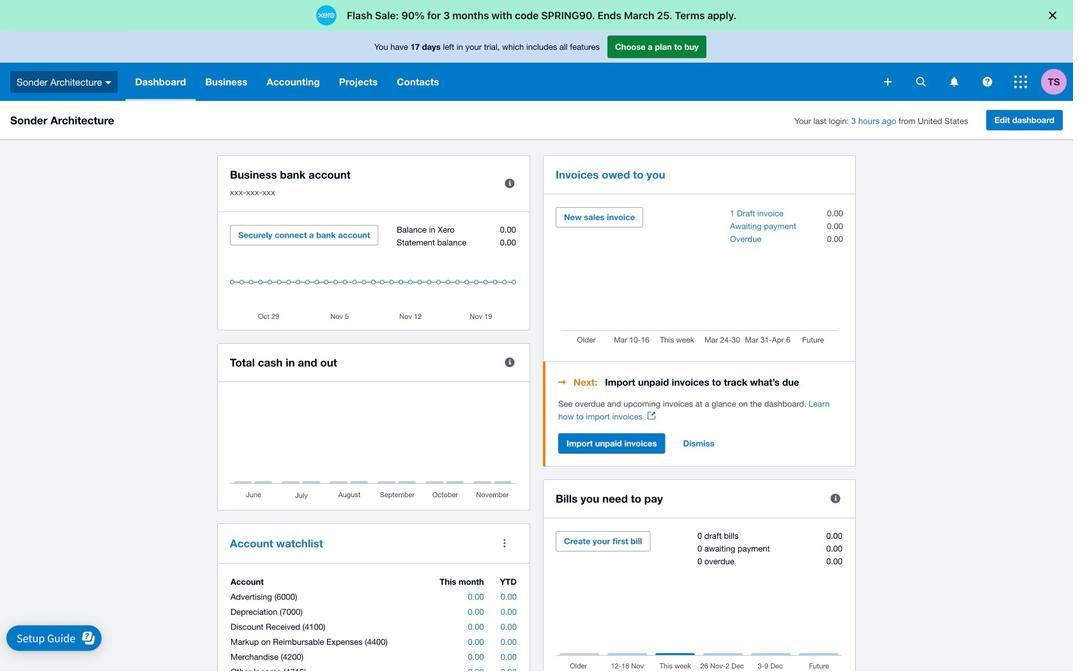 Task type: vqa. For each thing, say whether or not it's contained in the screenshot.
Empty state Bank Feed widget with a tooltip explaining the feature. Includes a 'Securely connect a bank account' button and a data-less flat line graph marking four weekly dates, indicating future account balance tracking. 'image' at the left of page
yes



Task type: locate. For each thing, give the bounding box(es) containing it.
empty state widget for the total cash in and out feature, displaying a column graph summarising bank transaction data as total money in versus total money out across all connected bank accounts, enabling a visual comparison of the two amounts. image
[[230, 395, 518, 500]]

svg image
[[1015, 75, 1028, 88], [983, 77, 993, 87]]

banner
[[0, 31, 1074, 101]]

panel body document
[[559, 398, 844, 423], [559, 398, 844, 423]]

accounts watchlist options image
[[492, 531, 518, 556]]

dialog
[[0, 0, 1074, 31]]

svg image
[[917, 77, 926, 87], [951, 77, 959, 87], [885, 78, 892, 86], [105, 81, 112, 84]]

empty state of the bills widget with a 'create your first bill' button and an unpopulated column graph. image
[[556, 531, 844, 671]]

heading
[[559, 375, 844, 390]]



Task type: describe. For each thing, give the bounding box(es) containing it.
1 horizontal spatial svg image
[[1015, 75, 1028, 88]]

0 horizontal spatial svg image
[[983, 77, 993, 87]]

opens in a new tab image
[[648, 412, 656, 420]]

empty state bank feed widget with a tooltip explaining the feature. includes a 'securely connect a bank account' button and a data-less flat line graph marking four weekly dates, indicating future account balance tracking. image
[[230, 225, 518, 320]]



